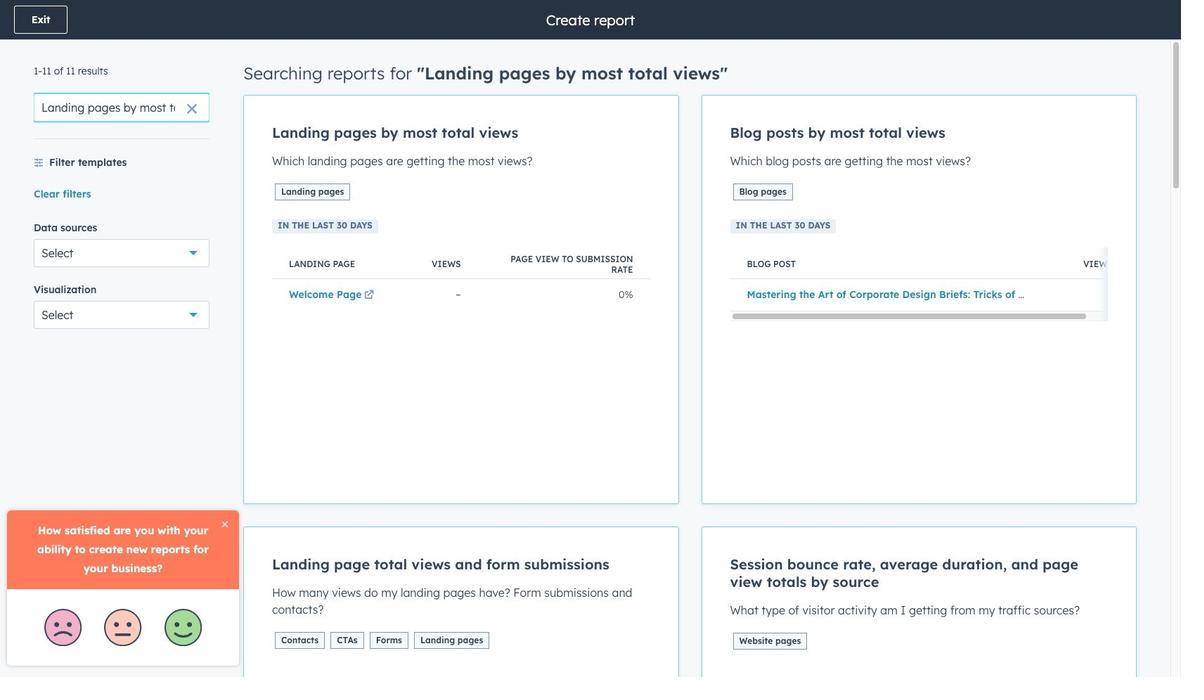 Task type: describe. For each thing, give the bounding box(es) containing it.
Search search field
[[34, 94, 210, 122]]



Task type: vqa. For each thing, say whether or not it's contained in the screenshot.
"Clear input" "icon"
yes



Task type: locate. For each thing, give the bounding box(es) containing it.
None checkbox
[[243, 95, 679, 504], [702, 95, 1137, 504], [702, 527, 1137, 677], [243, 95, 679, 504], [702, 95, 1137, 504], [702, 527, 1137, 677]]

clear input image
[[186, 104, 198, 115]]

link opens in a new window image
[[364, 291, 374, 301], [364, 291, 374, 301]]

None checkbox
[[243, 527, 679, 677]]

page section element
[[0, 0, 1182, 39]]



